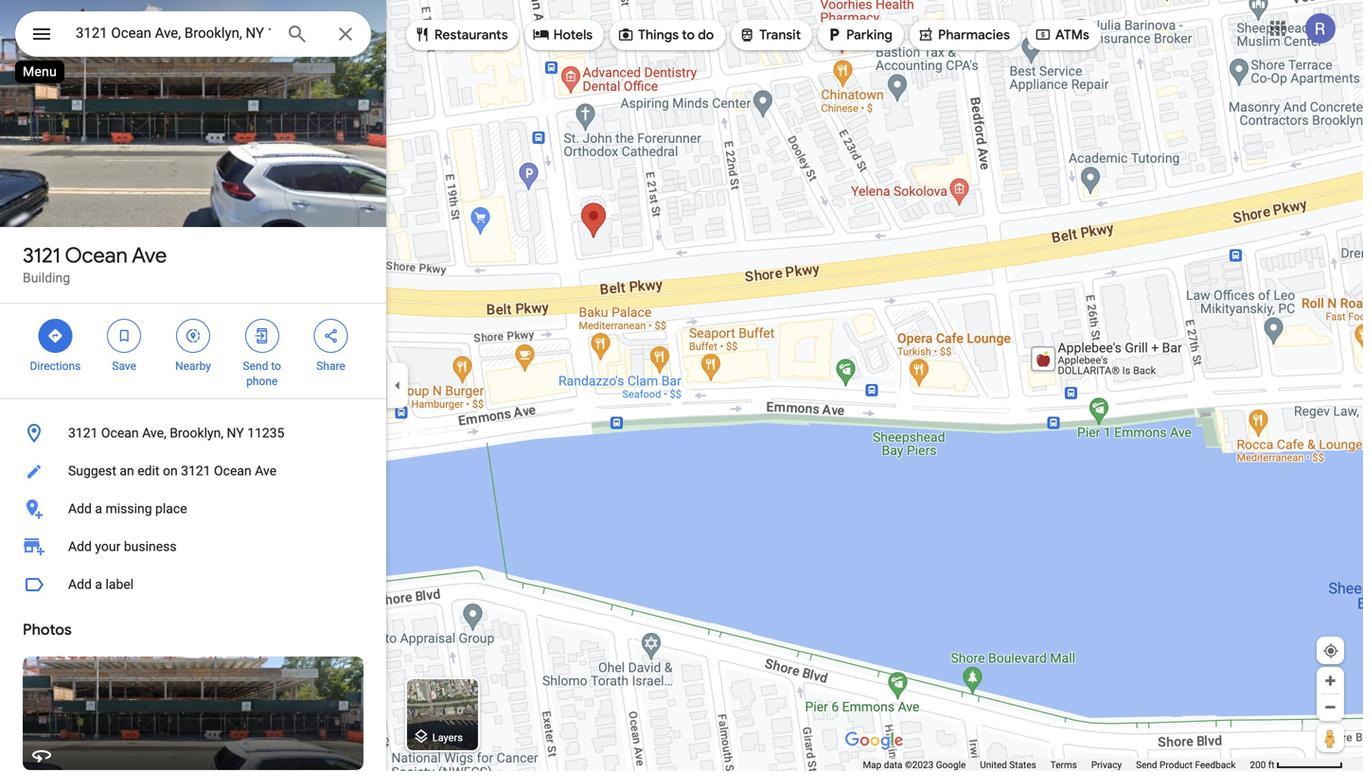 Task type: locate. For each thing, give the bounding box(es) containing it.
0 vertical spatial ave
[[132, 242, 167, 269]]

3121 inside button
[[68, 426, 98, 441]]

3 add from the top
[[68, 577, 92, 593]]

ave down 11235
[[255, 463, 277, 479]]


[[533, 24, 550, 45]]

0 horizontal spatial send
[[243, 360, 268, 373]]

None field
[[76, 22, 271, 44]]

ocean inside button
[[101, 426, 139, 441]]

2 vertical spatial ocean
[[214, 463, 252, 479]]

 button
[[15, 11, 68, 61]]

3121 inside button
[[181, 463, 211, 479]]

terms
[[1051, 760, 1077, 771]]

a left label
[[95, 577, 102, 593]]

nearby
[[175, 360, 211, 373]]

map
[[863, 760, 882, 771]]

add your business link
[[0, 528, 386, 566]]

 atms
[[1035, 24, 1089, 45]]

ave inside suggest an edit on 3121 ocean ave button
[[255, 463, 277, 479]]

0 vertical spatial to
[[682, 27, 695, 44]]

add down suggest
[[68, 501, 92, 517]]

ocean
[[65, 242, 128, 269], [101, 426, 139, 441], [214, 463, 252, 479]]

1 vertical spatial to
[[271, 360, 281, 373]]

3121 up suggest
[[68, 426, 98, 441]]

to up phone
[[271, 360, 281, 373]]

1 horizontal spatial to
[[682, 27, 695, 44]]

ave up 
[[132, 242, 167, 269]]

send up phone
[[243, 360, 268, 373]]

add
[[68, 501, 92, 517], [68, 539, 92, 555], [68, 577, 92, 593]]


[[322, 326, 339, 346]]

zoom out image
[[1323, 700, 1338, 715]]

none field inside 3121 ocean ave, brooklyn, ny 11235 field
[[76, 22, 271, 44]]

states
[[1009, 760, 1036, 771]]

0 vertical spatial ocean
[[65, 242, 128, 269]]

2 add from the top
[[68, 539, 92, 555]]

0 vertical spatial add
[[68, 501, 92, 517]]

a for missing
[[95, 501, 102, 517]]

add a missing place button
[[0, 490, 386, 528]]

add for add a missing place
[[68, 501, 92, 517]]

things
[[638, 27, 679, 44]]

missing
[[106, 501, 152, 517]]

1 vertical spatial ave
[[255, 463, 277, 479]]

add left label
[[68, 577, 92, 593]]

send for send to phone
[[243, 360, 268, 373]]

hotels
[[553, 27, 593, 44]]

ocean for ave
[[65, 242, 128, 269]]

 pharmacies
[[917, 24, 1010, 45]]

ft
[[1268, 760, 1275, 771]]

ocean down ny in the bottom left of the page
[[214, 463, 252, 479]]

2 vertical spatial 3121
[[181, 463, 211, 479]]

edit
[[137, 463, 160, 479]]

feedback
[[1195, 760, 1236, 771]]

1 vertical spatial send
[[1136, 760, 1157, 771]]

1 vertical spatial add
[[68, 539, 92, 555]]

restaurants
[[434, 27, 508, 44]]

footer containing map data ©2023 google
[[863, 759, 1250, 771]]

send to phone
[[243, 360, 281, 388]]

1 a from the top
[[95, 501, 102, 517]]

a
[[95, 501, 102, 517], [95, 577, 102, 593]]

1 vertical spatial a
[[95, 577, 102, 593]]


[[414, 24, 431, 45]]

3121 right on at the left of page
[[181, 463, 211, 479]]

add left your
[[68, 539, 92, 555]]

2 a from the top
[[95, 577, 102, 593]]

suggest an edit on 3121 ocean ave button
[[0, 452, 386, 490]]

brooklyn,
[[170, 426, 223, 441]]

2 vertical spatial add
[[68, 577, 92, 593]]

3121 ocean ave, brooklyn, ny 11235
[[68, 426, 284, 441]]

 parking
[[826, 24, 893, 45]]

1 horizontal spatial 3121
[[68, 426, 98, 441]]

3121 up building
[[23, 242, 60, 269]]

0 vertical spatial a
[[95, 501, 102, 517]]

building
[[23, 270, 70, 286]]

0 horizontal spatial 3121
[[23, 242, 60, 269]]

directions
[[30, 360, 81, 373]]

business
[[124, 539, 177, 555]]

0 vertical spatial 3121
[[23, 242, 60, 269]]

1 vertical spatial ocean
[[101, 426, 139, 441]]

send left product
[[1136, 760, 1157, 771]]

200
[[1250, 760, 1266, 771]]


[[826, 24, 843, 45]]

11235
[[247, 426, 284, 441]]

pharmacies
[[938, 27, 1010, 44]]

 transit
[[739, 24, 801, 45]]

1 horizontal spatial send
[[1136, 760, 1157, 771]]

 search field
[[15, 11, 371, 61]]

to inside send to phone
[[271, 360, 281, 373]]

transit
[[759, 27, 801, 44]]

3121 inside the 3121 ocean ave building
[[23, 242, 60, 269]]

send product feedback
[[1136, 760, 1236, 771]]

ocean left ave,
[[101, 426, 139, 441]]

3121 ocean ave, brooklyn, ny 11235 button
[[0, 415, 386, 452]]

0 vertical spatial send
[[243, 360, 268, 373]]

ocean inside button
[[214, 463, 252, 479]]

suggest an edit on 3121 ocean ave
[[68, 463, 277, 479]]

show your location image
[[1322, 643, 1339, 660]]

terms button
[[1051, 759, 1077, 771]]

1 horizontal spatial ave
[[255, 463, 277, 479]]

footer
[[863, 759, 1250, 771]]

to inside  things to do
[[682, 27, 695, 44]]

a left missing
[[95, 501, 102, 517]]

3121
[[23, 242, 60, 269], [68, 426, 98, 441], [181, 463, 211, 479]]


[[739, 24, 756, 45]]

data
[[884, 760, 903, 771]]

3121 ocean ave main content
[[0, 0, 386, 771]]

ave
[[132, 242, 167, 269], [255, 463, 277, 479]]

3121 for ave
[[23, 242, 60, 269]]

layers
[[432, 732, 463, 744]]

send
[[243, 360, 268, 373], [1136, 760, 1157, 771]]

2 horizontal spatial 3121
[[181, 463, 211, 479]]

1 vertical spatial 3121
[[68, 426, 98, 441]]

send inside button
[[1136, 760, 1157, 771]]

to left do
[[682, 27, 695, 44]]

send inside send to phone
[[243, 360, 268, 373]]

0 horizontal spatial to
[[271, 360, 281, 373]]

0 horizontal spatial ave
[[132, 242, 167, 269]]

to
[[682, 27, 695, 44], [271, 360, 281, 373]]

privacy
[[1091, 760, 1122, 771]]

 things to do
[[617, 24, 714, 45]]

 restaurants
[[414, 24, 508, 45]]

photos
[[23, 621, 72, 640]]

ocean inside the 3121 ocean ave building
[[65, 242, 128, 269]]

1 add from the top
[[68, 501, 92, 517]]

add a label button
[[0, 566, 386, 604]]


[[30, 20, 53, 48]]

save
[[112, 360, 136, 373]]

ocean up building
[[65, 242, 128, 269]]



Task type: describe. For each thing, give the bounding box(es) containing it.
a for label
[[95, 577, 102, 593]]

place
[[155, 501, 187, 517]]

zoom in image
[[1323, 674, 1338, 688]]

footer inside google maps element
[[863, 759, 1250, 771]]


[[116, 326, 133, 346]]

collapse side panel image
[[387, 375, 408, 396]]


[[47, 326, 64, 346]]

200 ft button
[[1250, 760, 1343, 771]]

 hotels
[[533, 24, 593, 45]]


[[253, 326, 271, 346]]

parking
[[846, 27, 893, 44]]

united states button
[[980, 759, 1036, 771]]

200 ft
[[1250, 760, 1275, 771]]

add for add your business
[[68, 539, 92, 555]]

add for add a label
[[68, 577, 92, 593]]

show street view coverage image
[[1317, 724, 1344, 753]]

send product feedback button
[[1136, 759, 1236, 771]]


[[917, 24, 934, 45]]

ave inside the 3121 ocean ave building
[[132, 242, 167, 269]]


[[1035, 24, 1052, 45]]

suggest
[[68, 463, 116, 479]]

send for send product feedback
[[1136, 760, 1157, 771]]

add your business
[[68, 539, 177, 555]]

©2023
[[905, 760, 934, 771]]

ny
[[227, 426, 244, 441]]

google maps element
[[0, 0, 1363, 771]]

add a missing place
[[68, 501, 187, 517]]

ave,
[[142, 426, 166, 441]]

google
[[936, 760, 966, 771]]

on
[[163, 463, 178, 479]]

share
[[316, 360, 345, 373]]

actions for 3121 ocean ave region
[[0, 304, 386, 399]]

phone
[[246, 375, 278, 388]]

add a label
[[68, 577, 134, 593]]

ocean for ave,
[[101, 426, 139, 441]]

3121 for ave,
[[68, 426, 98, 441]]


[[617, 24, 634, 45]]

3121 ocean ave building
[[23, 242, 167, 286]]

an
[[120, 463, 134, 479]]

3121 Ocean Ave, Brooklyn, NY 11235 field
[[15, 11, 371, 57]]

atms
[[1055, 27, 1089, 44]]

label
[[106, 577, 134, 593]]

your
[[95, 539, 121, 555]]

product
[[1160, 760, 1193, 771]]


[[185, 326, 202, 346]]

google account: ruby anderson  
(rubyanndersson@gmail.com) image
[[1305, 13, 1336, 44]]

united states
[[980, 760, 1036, 771]]

map data ©2023 google
[[863, 760, 966, 771]]

do
[[698, 27, 714, 44]]

privacy button
[[1091, 759, 1122, 771]]

united
[[980, 760, 1007, 771]]



Task type: vqa. For each thing, say whether or not it's contained in the screenshot.
the a related to missing
yes



